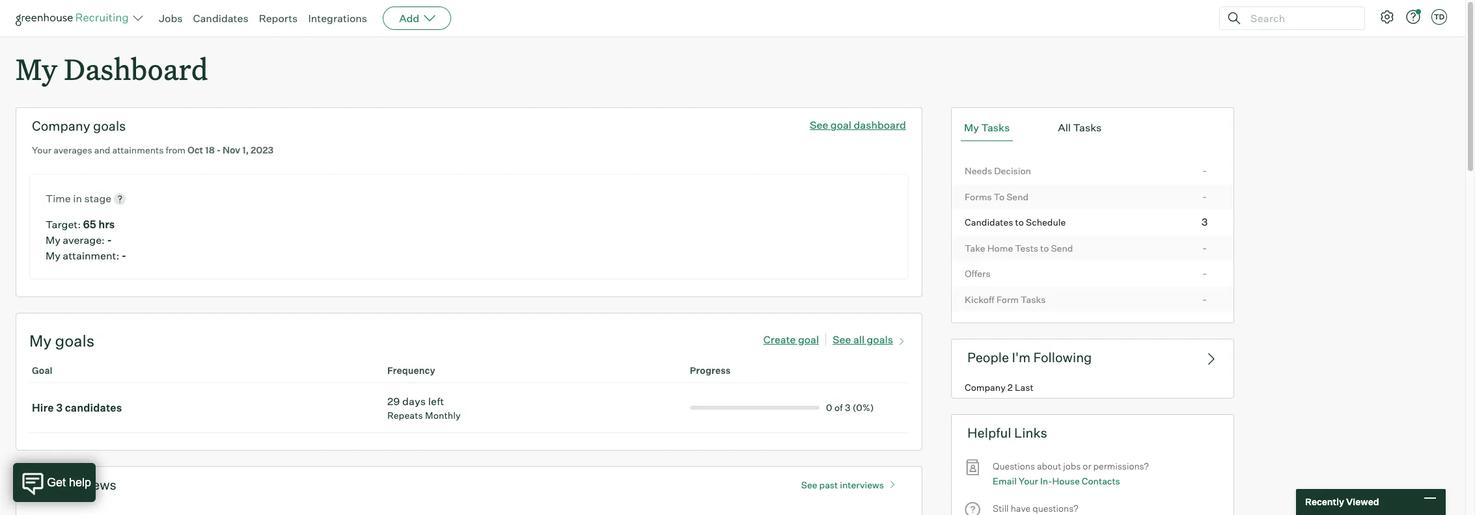 Task type: locate. For each thing, give the bounding box(es) containing it.
schedule
[[1026, 217, 1066, 228]]

people i'm following link
[[951, 339, 1235, 376]]

company goals
[[32, 118, 126, 134]]

oct
[[188, 145, 203, 156]]

goals
[[93, 118, 126, 134], [55, 331, 95, 351], [867, 333, 893, 346]]

integrations
[[308, 12, 367, 25]]

goal left dashboard
[[831, 119, 852, 132]]

my tasks
[[964, 121, 1010, 134]]

of
[[835, 402, 843, 413]]

0 of 3 (0%)
[[826, 402, 874, 413]]

see left dashboard
[[810, 119, 829, 132]]

company for company goals
[[32, 118, 90, 134]]

1 vertical spatial candidates
[[965, 217, 1014, 228]]

tasks for my tasks
[[982, 121, 1010, 134]]

form
[[997, 294, 1019, 305]]

to up take home tests to send
[[1016, 217, 1024, 228]]

see left all
[[833, 333, 851, 346]]

tasks right form
[[1021, 294, 1046, 305]]

company
[[32, 118, 90, 134], [965, 382, 1006, 393]]

1 vertical spatial see
[[833, 333, 851, 346]]

0 vertical spatial to
[[1016, 217, 1024, 228]]

2 horizontal spatial tasks
[[1073, 121, 1102, 134]]

goal for see
[[831, 119, 852, 132]]

hrs
[[98, 218, 115, 231]]

see past interviews link
[[795, 474, 906, 491]]

needs decision
[[965, 166, 1031, 177]]

see left past
[[801, 480, 818, 491]]

kickoff
[[965, 294, 995, 305]]

-
[[217, 145, 221, 156], [1203, 164, 1207, 177], [1203, 190, 1207, 203], [107, 234, 112, 247], [1203, 241, 1207, 254], [122, 249, 126, 262], [1203, 267, 1207, 280], [1203, 293, 1207, 306]]

my interviews
[[32, 477, 116, 493]]

0 horizontal spatial to
[[1016, 217, 1024, 228]]

your left averages at the left of page
[[32, 145, 52, 156]]

1 horizontal spatial your
[[1019, 476, 1039, 487]]

see past interviews
[[801, 480, 884, 491]]

0 vertical spatial goal
[[831, 119, 852, 132]]

1 vertical spatial to
[[1041, 243, 1049, 254]]

configure image
[[1380, 9, 1395, 25]]

0 horizontal spatial company
[[32, 118, 90, 134]]

candidates right jobs
[[193, 12, 249, 25]]

tasks
[[982, 121, 1010, 134], [1073, 121, 1102, 134], [1021, 294, 1046, 305]]

dashboard
[[64, 49, 208, 88]]

recently viewed
[[1306, 497, 1380, 508]]

hire
[[32, 402, 54, 415]]

in-
[[1041, 476, 1053, 487]]

1 horizontal spatial to
[[1041, 243, 1049, 254]]

0 horizontal spatial candidates
[[193, 12, 249, 25]]

home
[[988, 243, 1013, 254]]

time
[[46, 192, 71, 205]]

company left 2
[[965, 382, 1006, 393]]

tasks up needs decision
[[982, 121, 1010, 134]]

0 vertical spatial candidates
[[193, 12, 249, 25]]

1 vertical spatial send
[[1051, 243, 1073, 254]]

candidates link
[[193, 12, 249, 25]]

td
[[1434, 12, 1445, 21]]

greenhouse recruiting image
[[16, 10, 133, 26]]

0 vertical spatial see
[[810, 119, 829, 132]]

see inside "link"
[[801, 480, 818, 491]]

create
[[764, 333, 796, 346]]

still
[[993, 503, 1009, 515]]

decision
[[994, 166, 1031, 177]]

1 horizontal spatial company
[[965, 382, 1006, 393]]

1 vertical spatial goal
[[798, 333, 819, 346]]

all
[[854, 333, 865, 346]]

viewed
[[1347, 497, 1380, 508]]

dashboard
[[854, 119, 906, 132]]

my for interviews
[[32, 477, 51, 493]]

tab list
[[961, 115, 1225, 141]]

needs
[[965, 166, 992, 177]]

see
[[810, 119, 829, 132], [833, 333, 851, 346], [801, 480, 818, 491]]

to
[[994, 191, 1005, 202]]

past
[[819, 480, 838, 491]]

links
[[1014, 425, 1048, 442]]

add button
[[383, 7, 451, 30]]

company up averages at the left of page
[[32, 118, 90, 134]]

1 horizontal spatial 3
[[845, 402, 851, 413]]

0 horizontal spatial 3
[[56, 402, 63, 415]]

0 vertical spatial send
[[1007, 191, 1029, 202]]

2 vertical spatial see
[[801, 480, 818, 491]]

last
[[1015, 382, 1034, 393]]

td button
[[1432, 9, 1447, 25]]

18
[[205, 145, 215, 156]]

0 horizontal spatial send
[[1007, 191, 1029, 202]]

0 horizontal spatial goal
[[798, 333, 819, 346]]

1 vertical spatial company
[[965, 382, 1006, 393]]

and
[[94, 145, 110, 156]]

29 days left repeats monthly
[[387, 395, 461, 421]]

see for my interviews
[[801, 480, 818, 491]]

interviews
[[840, 480, 884, 491]]

your
[[32, 145, 52, 156], [1019, 476, 1039, 487]]

progress bar
[[690, 406, 820, 410]]

0 vertical spatial company
[[32, 118, 90, 134]]

to right tests at the top
[[1041, 243, 1049, 254]]

candidates down the forms to send
[[965, 217, 1014, 228]]

goals for my goals
[[55, 331, 95, 351]]

2
[[1008, 382, 1013, 393]]

to
[[1016, 217, 1024, 228], [1041, 243, 1049, 254]]

my inside button
[[964, 121, 979, 134]]

send down schedule
[[1051, 243, 1073, 254]]

0 horizontal spatial tasks
[[982, 121, 1010, 134]]

have
[[1011, 503, 1031, 515]]

take
[[965, 243, 986, 254]]

interviews
[[53, 477, 116, 493]]

my for tasks
[[964, 121, 979, 134]]

your left in-
[[1019, 476, 1039, 487]]

tasks right all
[[1073, 121, 1102, 134]]

progress
[[690, 365, 731, 376]]

from
[[166, 145, 186, 156]]

1 vertical spatial your
[[1019, 476, 1039, 487]]

in
[[73, 192, 82, 205]]

my
[[16, 49, 57, 88], [964, 121, 979, 134], [46, 234, 60, 247], [46, 249, 60, 262], [29, 331, 52, 351], [32, 477, 51, 493]]

company for company 2 last
[[965, 382, 1006, 393]]

take home tests to send
[[965, 243, 1073, 254]]

1 horizontal spatial goal
[[831, 119, 852, 132]]

questions?
[[1033, 503, 1079, 515]]

questions about jobs or permissions? email your in-house contacts
[[993, 461, 1149, 487]]

goal right create
[[798, 333, 819, 346]]

send right 'to'
[[1007, 191, 1029, 202]]

company 2 last link
[[952, 376, 1234, 399]]

stage
[[84, 192, 111, 205]]

send
[[1007, 191, 1029, 202], [1051, 243, 1073, 254]]

0 horizontal spatial your
[[32, 145, 52, 156]]

1 horizontal spatial candidates
[[965, 217, 1014, 228]]



Task type: vqa. For each thing, say whether or not it's contained in the screenshot.


Task type: describe. For each thing, give the bounding box(es) containing it.
recently
[[1306, 497, 1345, 508]]

target:
[[46, 218, 81, 231]]

see all goals link
[[833, 331, 909, 346]]

frequency
[[387, 365, 435, 376]]

left
[[428, 395, 444, 408]]

still have questions?
[[993, 503, 1079, 515]]

29
[[387, 395, 400, 408]]

time in
[[46, 192, 84, 205]]

candidates for candidates to schedule
[[965, 217, 1014, 228]]

my tasks button
[[961, 115, 1013, 141]]

td button
[[1429, 7, 1450, 27]]

candidates for candidates
[[193, 12, 249, 25]]

helpful
[[968, 425, 1012, 442]]

create goal
[[764, 333, 819, 346]]

repeats
[[387, 410, 423, 421]]

monthly
[[425, 410, 461, 421]]

all tasks
[[1058, 121, 1102, 134]]

my goals
[[29, 331, 95, 351]]

about
[[1037, 461, 1061, 472]]

see for company goals
[[810, 119, 829, 132]]

days
[[402, 395, 426, 408]]

1 horizontal spatial tasks
[[1021, 294, 1046, 305]]

goal for create
[[798, 333, 819, 346]]

averages
[[54, 145, 92, 156]]

my for dashboard
[[16, 49, 57, 88]]

candidates to schedule
[[965, 217, 1066, 228]]

1 horizontal spatial send
[[1051, 243, 1073, 254]]

jobs link
[[159, 12, 183, 25]]

see goal dashboard
[[810, 119, 906, 132]]

kickoff form tasks
[[965, 294, 1046, 305]]

offers
[[965, 268, 991, 279]]

people i'm following
[[968, 350, 1092, 366]]

your inside questions about jobs or permissions? email your in-house contacts
[[1019, 476, 1039, 487]]

candidates
[[65, 402, 122, 415]]

2023
[[251, 145, 274, 156]]

my for goals
[[29, 331, 52, 351]]

my dashboard
[[16, 49, 208, 88]]

tests
[[1015, 243, 1039, 254]]

2 horizontal spatial 3
[[1202, 216, 1208, 229]]

following
[[1034, 350, 1092, 366]]

attainments
[[112, 145, 164, 156]]

average:
[[63, 234, 105, 247]]

email
[[993, 476, 1017, 487]]

email your in-house contacts link
[[993, 475, 1120, 489]]

permissions?
[[1094, 461, 1149, 472]]

all
[[1058, 121, 1071, 134]]

your averages and attainments from oct 18 - nov 1, 2023
[[32, 145, 274, 156]]

people
[[968, 350, 1009, 366]]

jobs
[[1063, 461, 1081, 472]]

goals for company goals
[[93, 118, 126, 134]]

65
[[83, 218, 96, 231]]

or
[[1083, 461, 1092, 472]]

Search text field
[[1248, 9, 1353, 28]]

helpful links
[[968, 425, 1048, 442]]

house
[[1053, 476, 1080, 487]]

all tasks button
[[1055, 115, 1105, 141]]

nov
[[223, 145, 240, 156]]

jobs
[[159, 12, 183, 25]]

forms
[[965, 191, 992, 202]]

goal
[[32, 365, 53, 376]]

attainment:
[[63, 249, 119, 262]]

questions
[[993, 461, 1035, 472]]

1,
[[242, 145, 249, 156]]

forms to send
[[965, 191, 1029, 202]]

target: 65 hrs my average: - my attainment: -
[[46, 218, 126, 262]]

tab list containing my tasks
[[961, 115, 1225, 141]]

reports
[[259, 12, 298, 25]]

i'm
[[1012, 350, 1031, 366]]

contacts
[[1082, 476, 1120, 487]]

integrations link
[[308, 12, 367, 25]]

reports link
[[259, 12, 298, 25]]

0 vertical spatial your
[[32, 145, 52, 156]]

see all goals
[[833, 333, 893, 346]]

tasks for all tasks
[[1073, 121, 1102, 134]]

(0%)
[[853, 402, 874, 413]]



